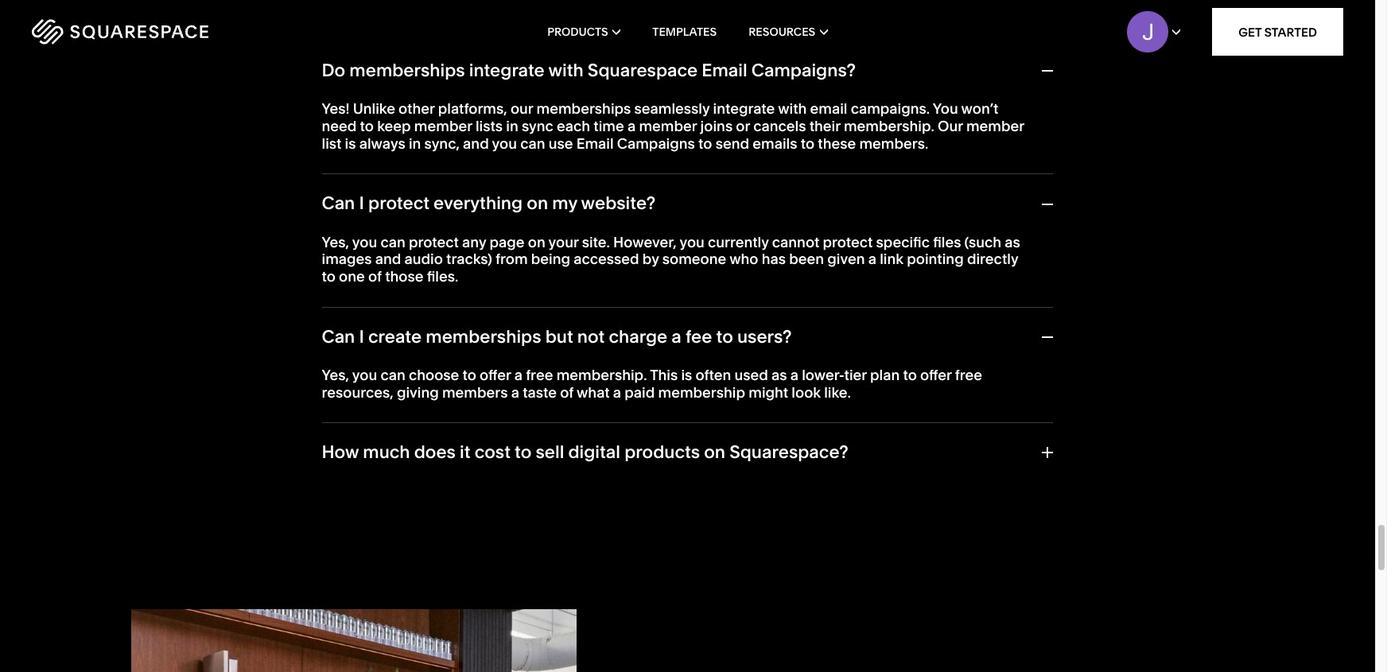 Task type: locate. For each thing, give the bounding box(es) containing it.
on right products
[[704, 442, 726, 463]]

membership
[[658, 383, 745, 401]]

i
[[359, 193, 364, 214], [359, 326, 364, 347]]

sell
[[536, 442, 564, 463]]

1 vertical spatial membership.
[[557, 366, 647, 384]]

0 vertical spatial is
[[345, 134, 356, 152]]

memberships down do memberships integrate with squarespace email campaigns?
[[537, 100, 631, 118]]

integrate up send
[[713, 100, 775, 118]]

our
[[511, 100, 533, 118]]

(such
[[965, 233, 1002, 251]]

use
[[549, 134, 573, 152]]

look
[[792, 383, 821, 401]]

2 member from the left
[[639, 117, 697, 135]]

can down create at the left of the page
[[381, 366, 405, 384]]

given
[[828, 250, 865, 268]]

yes! unlike other platforms, our memberships seamlessly integrate with email campaigns. you won't need to keep member lists in sync each time a member joins or cancels their membership. our member list is always in sync, and you can use email campaigns to send emails to these members.
[[322, 100, 1024, 152]]

get
[[1239, 24, 1262, 39]]

to right fee
[[716, 326, 733, 347]]

squarespace logo image
[[32, 19, 208, 45]]

1 vertical spatial on
[[528, 233, 546, 251]]

members
[[442, 383, 508, 401]]

my
[[552, 193, 577, 214]]

list
[[322, 134, 342, 152]]

on left your
[[528, 233, 546, 251]]

is right the this on the bottom left of the page
[[681, 366, 692, 384]]

member right our at right top
[[966, 117, 1024, 135]]

1 vertical spatial as
[[772, 366, 787, 384]]

to
[[360, 117, 374, 135], [699, 134, 712, 152], [801, 134, 815, 152], [322, 267, 336, 286], [716, 326, 733, 347], [463, 366, 476, 384], [903, 366, 917, 384], [515, 442, 532, 463]]

1 horizontal spatial membership.
[[844, 117, 935, 135]]

who
[[730, 250, 759, 268]]

templates
[[653, 25, 717, 39]]

with left email
[[778, 100, 807, 118]]

to left one
[[322, 267, 336, 286]]

1 vertical spatial is
[[681, 366, 692, 384]]

can left create at the left of the page
[[322, 326, 355, 347]]

offer right plan
[[920, 366, 952, 384]]

you
[[933, 100, 958, 118]]

yes, you can choose to offer a free membership. this is often used as a lower-tier plan to offer free resources, giving members a taste of what a paid membership might look like.
[[322, 366, 982, 401]]

1 can from the top
[[322, 193, 355, 214]]

can up 'images'
[[322, 193, 355, 214]]

you right by
[[680, 233, 705, 251]]

of left the what
[[560, 383, 574, 401]]

membership. left our at right top
[[844, 117, 935, 135]]

membership. inside "yes, you can choose to offer a free membership. this is often used as a lower-tier plan to offer free resources, giving members a taste of what a paid membership might look like."
[[557, 366, 647, 384]]

unlike
[[353, 100, 395, 118]]

1 vertical spatial can
[[322, 326, 355, 347]]

as
[[1005, 233, 1021, 251], [772, 366, 787, 384]]

can i protect everything on my website?
[[322, 193, 656, 214]]

need
[[322, 117, 357, 135]]

0 vertical spatial i
[[359, 193, 364, 214]]

1 yes, from the top
[[322, 233, 349, 251]]

with down "products" at the top left
[[549, 60, 584, 81]]

yes, inside 'yes, you can protect any page on your site. however, you currently cannot protect specific files (such as images and audio tracks) from being accessed by someone who has been given a link pointing directly to one of those files.'
[[322, 233, 349, 251]]

0 horizontal spatial member
[[414, 117, 472, 135]]

2 horizontal spatial member
[[966, 117, 1024, 135]]

0 vertical spatial membership.
[[844, 117, 935, 135]]

can inside "yes, you can choose to offer a free membership. this is often used as a lower-tier plan to offer free resources, giving members a taste of what a paid membership might look like."
[[381, 366, 405, 384]]

1 vertical spatial yes,
[[322, 366, 349, 384]]

2 free from the left
[[955, 366, 982, 384]]

users?
[[737, 326, 792, 347]]

of right one
[[368, 267, 382, 286]]

free
[[526, 366, 553, 384], [955, 366, 982, 384]]

is
[[345, 134, 356, 152], [681, 366, 692, 384]]

integrate up our
[[469, 60, 545, 81]]

0 vertical spatial and
[[463, 134, 489, 152]]

as right used
[[772, 366, 787, 384]]

create
[[368, 326, 422, 347]]

you inside yes! unlike other platforms, our memberships seamlessly integrate with email campaigns. you won't need to keep member lists in sync each time a member joins or cancels their membership. our member list is always in sync, and you can use email campaigns to send emails to these members.
[[492, 134, 517, 152]]

with inside yes! unlike other platforms, our memberships seamlessly integrate with email campaigns. you won't need to keep member lists in sync each time a member joins or cancels their membership. our member list is always in sync, and you can use email campaigns to send emails to these members.
[[778, 100, 807, 118]]

campaigns?
[[752, 60, 856, 81]]

0 horizontal spatial email
[[576, 134, 614, 152]]

1 horizontal spatial free
[[955, 366, 982, 384]]

cannot
[[772, 233, 820, 251]]

get started
[[1239, 24, 1317, 39]]

email down templates
[[702, 60, 748, 81]]

1 horizontal spatial is
[[681, 366, 692, 384]]

email right 'use'
[[576, 134, 614, 152]]

started
[[1265, 24, 1317, 39]]

memberships up other at left
[[350, 60, 465, 81]]

as inside 'yes, you can protect any page on your site. however, you currently cannot protect specific files (such as images and audio tracks) from being accessed by someone who has been given a link pointing directly to one of those files.'
[[1005, 233, 1021, 251]]

1 vertical spatial and
[[375, 250, 401, 268]]

i up 'images'
[[359, 193, 364, 214]]

offer left taste
[[480, 366, 511, 384]]

of
[[368, 267, 382, 286], [560, 383, 574, 401]]

1 i from the top
[[359, 193, 364, 214]]

2 yes, from the top
[[322, 366, 349, 384]]

0 horizontal spatial offer
[[480, 366, 511, 384]]

0 horizontal spatial and
[[375, 250, 401, 268]]

1 horizontal spatial with
[[778, 100, 807, 118]]

and right sync,
[[463, 134, 489, 152]]

can up 'those'
[[381, 233, 405, 251]]

giving
[[397, 383, 439, 401]]

1 horizontal spatial member
[[639, 117, 697, 135]]

is inside yes! unlike other platforms, our memberships seamlessly integrate with email campaigns. you won't need to keep member lists in sync each time a member joins or cancels their membership. our member list is always in sync, and you can use email campaigns to send emails to these members.
[[345, 134, 356, 152]]

member left lists
[[414, 117, 472, 135]]

2 vertical spatial can
[[381, 366, 405, 384]]

can i create memberships but not charge a fee to users?
[[322, 326, 792, 347]]

as right (such
[[1005, 233, 1021, 251]]

memberships up members
[[426, 326, 541, 347]]

i left create at the left of the page
[[359, 326, 364, 347]]

taste
[[523, 383, 557, 401]]

yes, inside "yes, you can choose to offer a free membership. this is often used as a lower-tier plan to offer free resources, giving members a taste of what a paid membership might look like."
[[322, 366, 349, 384]]

1 vertical spatial with
[[778, 100, 807, 118]]

resources
[[749, 25, 816, 39]]

1 vertical spatial email
[[576, 134, 614, 152]]

0 horizontal spatial free
[[526, 366, 553, 384]]

to left the these
[[801, 134, 815, 152]]

to left the keep
[[360, 117, 374, 135]]

1 offer from the left
[[480, 366, 511, 384]]

on inside 'yes, you can protect any page on your site. however, you currently cannot protect specific files (such as images and audio tracks) from being accessed by someone who has been given a link pointing directly to one of those files.'
[[528, 233, 546, 251]]

from
[[496, 250, 528, 268]]

1 vertical spatial integrate
[[713, 100, 775, 118]]

member
[[414, 117, 472, 135], [639, 117, 697, 135], [966, 117, 1024, 135]]

offer
[[480, 366, 511, 384], [920, 366, 952, 384]]

0 vertical spatial on
[[527, 193, 548, 214]]

0 vertical spatial as
[[1005, 233, 1021, 251]]

0 vertical spatial of
[[368, 267, 382, 286]]

products button
[[547, 0, 621, 64]]

yes, for can i create memberships but not charge a fee to users?
[[322, 366, 349, 384]]

protect up files.
[[409, 233, 459, 251]]

email inside yes! unlike other platforms, our memberships seamlessly integrate with email campaigns. you won't need to keep member lists in sync each time a member joins or cancels their membership. our member list is always in sync, and you can use email campaigns to send emails to these members.
[[576, 134, 614, 152]]

to left "sell"
[[515, 442, 532, 463]]

not
[[577, 326, 605, 347]]

on left my
[[527, 193, 548, 214]]

0 horizontal spatial membership.
[[557, 366, 647, 384]]

0 vertical spatial can
[[322, 193, 355, 214]]

as inside "yes, you can choose to offer a free membership. this is often used as a lower-tier plan to offer free resources, giving members a taste of what a paid membership might look like."
[[772, 366, 787, 384]]

0 horizontal spatial is
[[345, 134, 356, 152]]

to inside 'yes, you can protect any page on your site. however, you currently cannot protect specific files (such as images and audio tracks) from being accessed by someone who has been given a link pointing directly to one of those files.'
[[322, 267, 336, 286]]

in left sync,
[[409, 134, 421, 152]]

and
[[463, 134, 489, 152], [375, 250, 401, 268]]

1 vertical spatial can
[[381, 233, 405, 251]]

2 can from the top
[[322, 326, 355, 347]]

can for memberships
[[381, 366, 405, 384]]

member left joins
[[639, 117, 697, 135]]

but
[[545, 326, 573, 347]]

won't
[[961, 100, 999, 118]]

membership. down not
[[557, 366, 647, 384]]

can left 'use'
[[520, 134, 545, 152]]

can
[[322, 193, 355, 214], [322, 326, 355, 347]]

and inside 'yes, you can protect any page on your site. however, you currently cannot protect specific files (such as images and audio tracks) from being accessed by someone who has been given a link pointing directly to one of those files.'
[[375, 250, 401, 268]]

of inside "yes, you can choose to offer a free membership. this is often used as a lower-tier plan to offer free resources, giving members a taste of what a paid membership might look like."
[[560, 383, 574, 401]]

0 vertical spatial with
[[549, 60, 584, 81]]

cost
[[475, 442, 511, 463]]

tracks)
[[446, 250, 492, 268]]

you left the sync
[[492, 134, 517, 152]]

1 vertical spatial memberships
[[537, 100, 631, 118]]

1 vertical spatial i
[[359, 326, 364, 347]]

1 horizontal spatial of
[[560, 383, 574, 401]]

charge
[[609, 326, 668, 347]]

and left the audio
[[375, 250, 401, 268]]

joins
[[700, 117, 733, 135]]

their
[[810, 117, 841, 135]]

on
[[527, 193, 548, 214], [528, 233, 546, 251], [704, 442, 726, 463]]

protect
[[368, 193, 430, 214], [409, 233, 459, 251], [823, 233, 873, 251]]

0 vertical spatial yes,
[[322, 233, 349, 251]]

this
[[650, 366, 678, 384]]

keep
[[377, 117, 411, 135]]

1 horizontal spatial and
[[463, 134, 489, 152]]

yes, up how on the bottom left of the page
[[322, 366, 349, 384]]

in right lists
[[506, 117, 519, 135]]

sync,
[[424, 134, 460, 152]]

lists
[[476, 117, 503, 135]]

0 horizontal spatial of
[[368, 267, 382, 286]]

you down create at the left of the page
[[352, 366, 377, 384]]

can inside 'yes, you can protect any page on your site. however, you currently cannot protect specific files (such as images and audio tracks) from being accessed by someone who has been given a link pointing directly to one of those files.'
[[381, 233, 405, 251]]

1 horizontal spatial email
[[702, 60, 748, 81]]

can
[[520, 134, 545, 152], [381, 233, 405, 251], [381, 366, 405, 384]]

you inside "yes, you can choose to offer a free membership. this is often used as a lower-tier plan to offer free resources, giving members a taste of what a paid membership might look like."
[[352, 366, 377, 384]]

0 horizontal spatial as
[[772, 366, 787, 384]]

always
[[359, 134, 405, 152]]

can for can i create memberships but not charge a fee to users?
[[322, 326, 355, 347]]

2 vertical spatial on
[[704, 442, 726, 463]]

a inside 'yes, you can protect any page on your site. however, you currently cannot protect specific files (such as images and audio tracks) from being accessed by someone who has been given a link pointing directly to one of those files.'
[[869, 250, 877, 268]]

yes, up one
[[322, 233, 349, 251]]

accessed
[[574, 250, 639, 268]]

yes,
[[322, 233, 349, 251], [322, 366, 349, 384]]

sync
[[522, 117, 554, 135]]

0 vertical spatial can
[[520, 134, 545, 152]]

1 vertical spatial of
[[560, 383, 574, 401]]

1 horizontal spatial as
[[1005, 233, 1021, 251]]

1 horizontal spatial integrate
[[713, 100, 775, 118]]

2 i from the top
[[359, 326, 364, 347]]

0 horizontal spatial integrate
[[469, 60, 545, 81]]

0 horizontal spatial with
[[549, 60, 584, 81]]

like.
[[824, 383, 851, 401]]

is right list
[[345, 134, 356, 152]]

audio
[[405, 250, 443, 268]]

website?
[[581, 193, 656, 214]]

can inside yes! unlike other platforms, our memberships seamlessly integrate with email campaigns. you won't need to keep member lists in sync each time a member joins or cancels their membership. our member list is always in sync, and you can use email campaigns to send emails to these members.
[[520, 134, 545, 152]]

1 horizontal spatial offer
[[920, 366, 952, 384]]

membership.
[[844, 117, 935, 135], [557, 366, 647, 384]]

a inside yes! unlike other platforms, our memberships seamlessly integrate with email campaigns. you won't need to keep member lists in sync each time a member joins or cancels their membership. our member list is always in sync, and you can use email campaigns to send emails to these members.
[[628, 117, 636, 135]]

other
[[399, 100, 435, 118]]

in
[[506, 117, 519, 135], [409, 134, 421, 152]]



Task type: describe. For each thing, give the bounding box(es) containing it.
what
[[577, 383, 610, 401]]

do
[[322, 60, 345, 81]]

fee
[[686, 326, 712, 347]]

files.
[[427, 267, 458, 286]]

by
[[643, 250, 659, 268]]

those
[[385, 267, 424, 286]]

0 vertical spatial memberships
[[350, 60, 465, 81]]

site.
[[582, 233, 610, 251]]

memberships inside yes! unlike other platforms, our memberships seamlessly integrate with email campaigns. you won't need to keep member lists in sync each time a member joins or cancels their membership. our member list is always in sync, and you can use email campaigns to send emails to these members.
[[537, 100, 631, 118]]

yes, you can protect any page on your site. however, you currently cannot protect specific files (such as images and audio tracks) from being accessed by someone who has been given a link pointing directly to one of those files.
[[322, 233, 1021, 286]]

3 member from the left
[[966, 117, 1024, 135]]

products
[[625, 442, 700, 463]]

plan
[[870, 366, 900, 384]]

choose
[[409, 366, 459, 384]]

might
[[749, 383, 788, 401]]

to right plan
[[903, 366, 917, 384]]

however,
[[613, 233, 677, 251]]

email
[[810, 100, 848, 118]]

campaigns.
[[851, 100, 930, 118]]

send
[[716, 134, 749, 152]]

resources button
[[749, 0, 828, 64]]

0 vertical spatial integrate
[[469, 60, 545, 81]]

0 horizontal spatial in
[[409, 134, 421, 152]]

protect up the audio
[[368, 193, 430, 214]]

yes, for can i protect everything on my website?
[[322, 233, 349, 251]]

can for can i protect everything on my website?
[[322, 193, 355, 214]]

each
[[557, 117, 590, 135]]

link
[[880, 250, 904, 268]]

emails
[[753, 134, 797, 152]]

customer care advisors. image
[[131, 610, 576, 672]]

it
[[460, 442, 471, 463]]

protect left the link
[[823, 233, 873, 251]]

i for create
[[359, 326, 364, 347]]

squarespace
[[588, 60, 698, 81]]

2 vertical spatial memberships
[[426, 326, 541, 347]]

platforms,
[[438, 100, 507, 118]]

used
[[735, 366, 768, 384]]

how much does it cost to sell digital products on squarespace?
[[322, 442, 849, 463]]

or
[[736, 117, 750, 135]]

lower-
[[802, 366, 844, 384]]

does
[[414, 442, 456, 463]]

how
[[322, 442, 359, 463]]

has
[[762, 250, 786, 268]]

products
[[547, 25, 608, 39]]

specific
[[876, 233, 930, 251]]

resources,
[[322, 383, 394, 401]]

integrate inside yes! unlike other platforms, our memberships seamlessly integrate with email campaigns. you won't need to keep member lists in sync each time a member joins or cancels their membership. our member list is always in sync, and you can use email campaigns to send emails to these members.
[[713, 100, 775, 118]]

is inside "yes, you can choose to offer a free membership. this is often used as a lower-tier plan to offer free resources, giving members a taste of what a paid membership might look like."
[[681, 366, 692, 384]]

of inside 'yes, you can protect any page on your site. however, you currently cannot protect specific files (such as images and audio tracks) from being accessed by someone who has been given a link pointing directly to one of those files.'
[[368, 267, 382, 286]]

someone
[[662, 250, 727, 268]]

and inside yes! unlike other platforms, our memberships seamlessly integrate with email campaigns. you won't need to keep member lists in sync each time a member joins or cancels their membership. our member list is always in sync, and you can use email campaigns to send emails to these members.
[[463, 134, 489, 152]]

seamlessly
[[634, 100, 710, 118]]

to right choose
[[463, 366, 476, 384]]

time
[[594, 117, 624, 135]]

images
[[322, 250, 372, 268]]

often
[[696, 366, 731, 384]]

paid
[[625, 383, 655, 401]]

cancels
[[754, 117, 806, 135]]

these
[[818, 134, 856, 152]]

page
[[490, 233, 525, 251]]

been
[[789, 250, 824, 268]]

files
[[933, 233, 961, 251]]

membership. inside yes! unlike other platforms, our memberships seamlessly integrate with email campaigns. you won't need to keep member lists in sync each time a member joins or cancels their membership. our member list is always in sync, and you can use email campaigns to send emails to these members.
[[844, 117, 935, 135]]

much
[[363, 442, 410, 463]]

yes!
[[322, 100, 350, 118]]

you up one
[[352, 233, 377, 251]]

our
[[938, 117, 963, 135]]

digital
[[568, 442, 621, 463]]

1 member from the left
[[414, 117, 472, 135]]

to left send
[[699, 134, 712, 152]]

squarespace?
[[730, 442, 849, 463]]

directly
[[967, 250, 1018, 268]]

do memberships integrate with squarespace email campaigns?
[[322, 60, 856, 81]]

1 horizontal spatial in
[[506, 117, 519, 135]]

templates link
[[653, 0, 717, 64]]

1 free from the left
[[526, 366, 553, 384]]

everything
[[434, 193, 523, 214]]

squarespace logo link
[[32, 19, 294, 45]]

2 offer from the left
[[920, 366, 952, 384]]

campaigns
[[617, 134, 695, 152]]

tier
[[844, 366, 867, 384]]

currently
[[708, 233, 769, 251]]

your
[[549, 233, 579, 251]]

can for everything
[[381, 233, 405, 251]]

i for protect
[[359, 193, 364, 214]]

being
[[531, 250, 570, 268]]

0 vertical spatial email
[[702, 60, 748, 81]]

any
[[462, 233, 486, 251]]

get started link
[[1213, 8, 1344, 56]]



Task type: vqa. For each thing, say whether or not it's contained in the screenshot.
bottommost social
no



